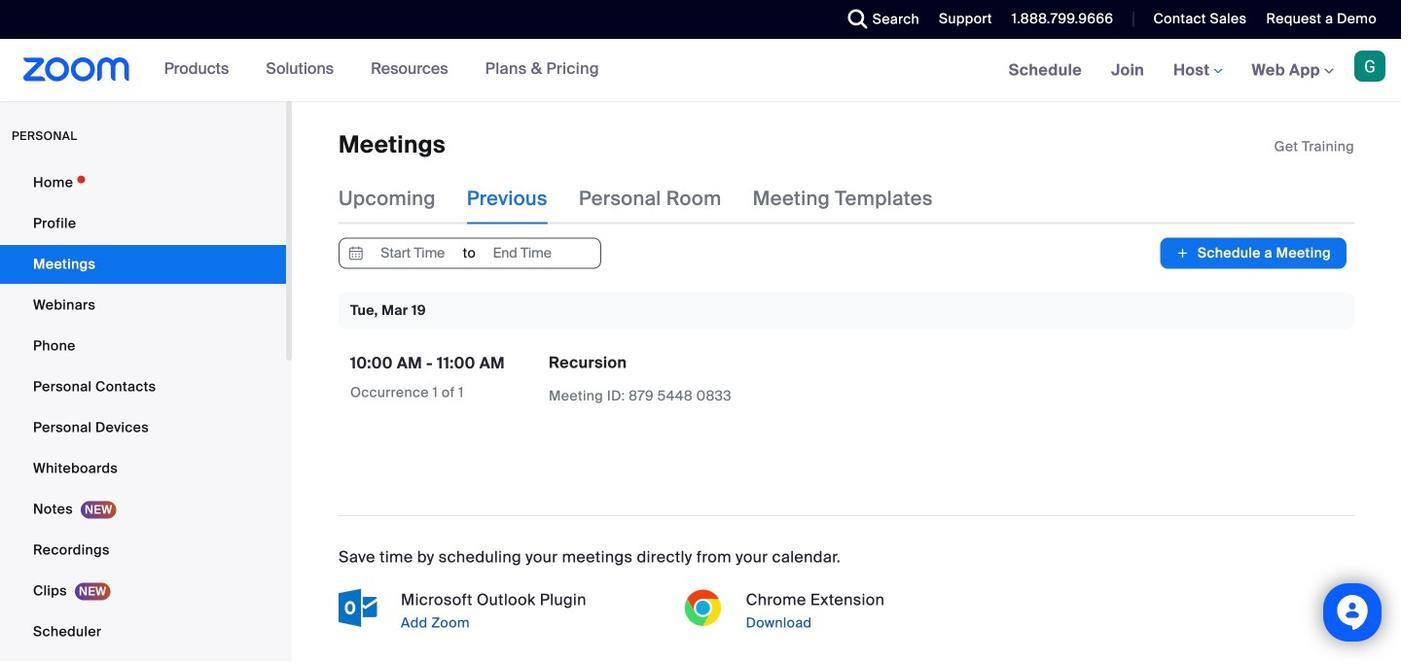 Task type: locate. For each thing, give the bounding box(es) containing it.
add image
[[1176, 244, 1190, 263]]

application
[[1275, 137, 1355, 157], [549, 353, 890, 407]]

product information navigation
[[150, 39, 614, 101]]

banner
[[0, 39, 1402, 103]]

recursion element
[[549, 353, 627, 373]]

personal menu menu
[[0, 164, 286, 662]]

zoom logo image
[[23, 57, 130, 82]]

0 horizontal spatial application
[[549, 353, 890, 407]]

Date Range Picker End field
[[477, 239, 568, 268]]

tabs of meeting tab list
[[339, 174, 964, 224]]

0 vertical spatial application
[[1275, 137, 1355, 157]]



Task type: describe. For each thing, give the bounding box(es) containing it.
date image
[[345, 239, 368, 268]]

1 vertical spatial application
[[549, 353, 890, 407]]

profile picture image
[[1355, 51, 1386, 82]]

1 horizontal spatial application
[[1275, 137, 1355, 157]]

meetings navigation
[[994, 39, 1402, 103]]

Date Range Picker Start field
[[368, 239, 458, 268]]



Task type: vqa. For each thing, say whether or not it's contained in the screenshot.
Show options "icon"
no



